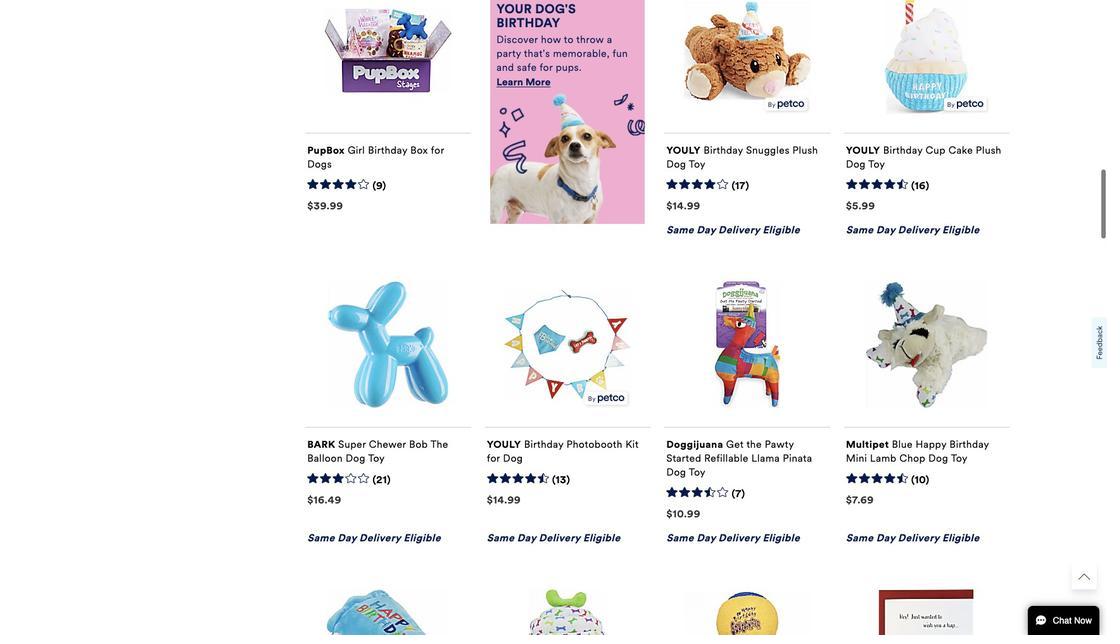 Task type: vqa. For each thing, say whether or not it's contained in the screenshot.
"of"
no



Task type: locate. For each thing, give the bounding box(es) containing it.
for
[[431, 144, 444, 156], [487, 453, 500, 465]]

0 horizontal spatial youly
[[487, 439, 521, 451]]

0 horizontal spatial $14.99
[[487, 495, 521, 507]]

super
[[338, 439, 366, 451]]

same day delivery eligible
[[667, 224, 800, 236], [846, 224, 980, 236], [307, 533, 441, 545], [487, 533, 621, 545], [667, 533, 800, 545], [846, 533, 980, 545]]

(7)
[[732, 488, 745, 500]]

same day delivery eligible down 10 reviews element
[[846, 533, 980, 545]]

box
[[411, 144, 428, 156]]

birthday up the (13)
[[524, 439, 564, 451]]

dog inside blue happy birthday mini lamb chop dog toy
[[929, 453, 949, 465]]

(10)
[[911, 474, 930, 486]]

0 vertical spatial $14.99
[[667, 200, 701, 212]]

dog inside super chewer bob the balloon dog toy
[[346, 453, 366, 465]]

blue happy birthday mini lamb chop dog toy
[[846, 439, 989, 465]]

same day delivery eligible down '7 reviews' element
[[667, 533, 800, 545]]

same
[[667, 224, 694, 236], [846, 224, 874, 236], [307, 533, 335, 545], [487, 533, 514, 545], [667, 533, 694, 545], [846, 533, 874, 545]]

same day delivery eligible for (21)
[[307, 533, 441, 545]]

delivery down 13 reviews element
[[539, 533, 581, 545]]

birthday inside birthday photobooth kit for dog
[[524, 439, 564, 451]]

0 horizontal spatial for
[[431, 144, 444, 156]]

pawty
[[765, 439, 794, 451]]

pupbox
[[307, 144, 345, 156]]

same day delivery eligible down 21 reviews element
[[307, 533, 441, 545]]

$5.99
[[846, 200, 875, 212]]

1 vertical spatial $14.99
[[487, 495, 521, 507]]

eligible for (13)
[[583, 533, 621, 545]]

bark
[[307, 439, 335, 451]]

1 vertical spatial for
[[487, 453, 500, 465]]

toy inside birthday cup cake plush dog toy
[[869, 158, 885, 170]]

plush right snuggles
[[793, 144, 818, 156]]

birthday photobooth kit for dog
[[487, 439, 639, 465]]

same day delivery eligible for (7)
[[667, 533, 800, 545]]

21 reviews element
[[373, 474, 391, 488]]

birthday right girl
[[368, 144, 408, 156]]

birthday right happy
[[950, 439, 989, 451]]

same for get the pawty started refillable llama pinata dog toy
[[667, 533, 694, 545]]

started
[[667, 453, 702, 465]]

1 horizontal spatial for
[[487, 453, 500, 465]]

youly for birthday snuggles plush dog toy
[[667, 144, 701, 156]]

plush right the cake
[[976, 144, 1002, 156]]

1 horizontal spatial plush
[[976, 144, 1002, 156]]

dog
[[667, 158, 686, 170], [846, 158, 866, 170], [346, 453, 366, 465], [503, 453, 523, 465], [929, 453, 949, 465], [667, 467, 686, 479]]

day for (16)
[[876, 224, 895, 236]]

7 reviews element
[[732, 488, 745, 502]]

delivery down 21 reviews element
[[359, 533, 401, 545]]

get the pawty started refillable llama pinata dog toy
[[667, 439, 813, 479]]

same for birthday photobooth kit for dog
[[487, 533, 514, 545]]

toy inside get the pawty started refillable llama pinata dog toy
[[689, 467, 706, 479]]

$14.99
[[667, 200, 701, 212], [487, 495, 521, 507]]

2 horizontal spatial youly
[[846, 144, 880, 156]]

happy
[[916, 439, 947, 451]]

birthday
[[368, 144, 408, 156], [704, 144, 743, 156], [883, 144, 923, 156], [524, 439, 564, 451], [950, 439, 989, 451]]

birthday snuggles plush dog toy
[[667, 144, 818, 170]]

same day delivery eligible down 17 reviews 'element'
[[667, 224, 800, 236]]

birthday for birthday snuggles plush dog toy
[[704, 144, 743, 156]]

for for birthday photobooth kit for dog
[[487, 453, 500, 465]]

same day delivery eligible down 16 reviews element
[[846, 224, 980, 236]]

birthday inside the birthday snuggles plush dog toy
[[704, 144, 743, 156]]

dog inside the birthday snuggles plush dog toy
[[667, 158, 686, 170]]

birthday left cup
[[883, 144, 923, 156]]

for inside birthday photobooth kit for dog
[[487, 453, 500, 465]]

same day delivery eligible for (13)
[[487, 533, 621, 545]]

eligible for (21)
[[404, 533, 441, 545]]

(17)
[[732, 180, 749, 192]]

delivery down 17 reviews 'element'
[[719, 224, 760, 236]]

1 horizontal spatial $14.99
[[667, 200, 701, 212]]

the
[[431, 439, 448, 451]]

delivery down 16 reviews element
[[898, 224, 940, 236]]

birthday up (17)
[[704, 144, 743, 156]]

delivery for (16)
[[898, 224, 940, 236]]

eligible
[[763, 224, 800, 236], [942, 224, 980, 236], [404, 533, 441, 545], [583, 533, 621, 545], [763, 533, 800, 545], [942, 533, 980, 545]]

day
[[697, 224, 716, 236], [876, 224, 895, 236], [338, 533, 357, 545], [517, 533, 536, 545], [697, 533, 716, 545], [876, 533, 895, 545]]

birthday inside girl birthday box for dogs
[[368, 144, 408, 156]]

2 plush from the left
[[976, 144, 1002, 156]]

delivery down 10 reviews element
[[898, 533, 940, 545]]

0 horizontal spatial plush
[[793, 144, 818, 156]]

1 plush from the left
[[793, 144, 818, 156]]

eligible for (10)
[[942, 533, 980, 545]]

same for birthday cup cake plush dog toy
[[846, 224, 874, 236]]

chewer
[[369, 439, 406, 451]]

plush
[[793, 144, 818, 156], [976, 144, 1002, 156]]

1 horizontal spatial youly
[[667, 144, 701, 156]]

for inside girl birthday box for dogs
[[431, 144, 444, 156]]

10 reviews element
[[911, 474, 930, 488]]

same day delivery eligible for (17)
[[667, 224, 800, 236]]

scroll to top image
[[1079, 572, 1090, 583]]

toy inside blue happy birthday mini lamb chop dog toy
[[951, 453, 968, 465]]

youly for birthday photobooth kit for dog
[[487, 439, 521, 451]]

mini
[[846, 453, 867, 465]]

kit
[[626, 439, 639, 451]]

same day delivery eligible down 13 reviews element
[[487, 533, 621, 545]]

multipet
[[846, 439, 889, 451]]

0 vertical spatial for
[[431, 144, 444, 156]]

birthday inside birthday cup cake plush dog toy
[[883, 144, 923, 156]]

day for (7)
[[697, 533, 716, 545]]

$39.99
[[307, 200, 343, 212]]

same for blue happy birthday mini lamb chop dog toy
[[846, 533, 874, 545]]

youly
[[667, 144, 701, 156], [846, 144, 880, 156], [487, 439, 521, 451]]

day for (10)
[[876, 533, 895, 545]]

toy
[[689, 158, 706, 170], [869, 158, 885, 170], [368, 453, 385, 465], [951, 453, 968, 465], [689, 467, 706, 479]]

delivery down '7 reviews' element
[[719, 533, 760, 545]]

delivery
[[719, 224, 760, 236], [898, 224, 940, 236], [359, 533, 401, 545], [539, 533, 581, 545], [719, 533, 760, 545], [898, 533, 940, 545]]



Task type: describe. For each thing, give the bounding box(es) containing it.
$10.99
[[667, 509, 701, 521]]

blue
[[892, 439, 913, 451]]

(9)
[[373, 180, 386, 192]]

refillable
[[704, 453, 749, 465]]

cake
[[949, 144, 973, 156]]

dog inside get the pawty started refillable llama pinata dog toy
[[667, 467, 686, 479]]

13 reviews element
[[552, 474, 570, 488]]

chop
[[900, 453, 926, 465]]

girl
[[348, 144, 365, 156]]

day for (13)
[[517, 533, 536, 545]]

dog inside birthday photobooth kit for dog
[[503, 453, 523, 465]]

17 reviews element
[[732, 180, 749, 193]]

the
[[747, 439, 762, 451]]

(13)
[[552, 474, 570, 486]]

$14.99 for for
[[487, 495, 521, 507]]

birthday for birthday cup cake plush dog toy
[[883, 144, 923, 156]]

pinata
[[783, 453, 813, 465]]

for for girl birthday box for dogs
[[431, 144, 444, 156]]

eligible for (7)
[[763, 533, 800, 545]]

same for super chewer bob the balloon dog toy
[[307, 533, 335, 545]]

birthday cup cake plush dog toy
[[846, 144, 1002, 170]]

snuggles
[[746, 144, 790, 156]]

girl birthday box for dogs
[[307, 144, 444, 170]]

eligible for (16)
[[942, 224, 980, 236]]

(16)
[[911, 180, 930, 192]]

day for (21)
[[338, 533, 357, 545]]

super chewer bob the balloon dog toy
[[307, 439, 448, 465]]

lamb
[[870, 453, 897, 465]]

delivery for (21)
[[359, 533, 401, 545]]

llama
[[752, 453, 780, 465]]

delivery for (7)
[[719, 533, 760, 545]]

16 reviews element
[[911, 180, 930, 193]]

toy inside super chewer bob the balloon dog toy
[[368, 453, 385, 465]]

dogs
[[307, 158, 332, 170]]

$16.49
[[307, 495, 341, 507]]

balloon
[[307, 453, 343, 465]]

plush inside birthday cup cake plush dog toy
[[976, 144, 1002, 156]]

styled arrow button link
[[1072, 565, 1097, 590]]

same day delivery eligible for (16)
[[846, 224, 980, 236]]

$7.69
[[846, 495, 874, 507]]

same for birthday snuggles plush dog toy
[[667, 224, 694, 236]]

$14.99 for dog
[[667, 200, 701, 212]]

same day delivery eligible for (10)
[[846, 533, 980, 545]]

youly for birthday cup cake plush dog toy
[[846, 144, 880, 156]]

doggijuana
[[667, 439, 723, 451]]

delivery for (17)
[[719, 224, 760, 236]]

day for (17)
[[697, 224, 716, 236]]

(21)
[[373, 474, 391, 486]]

birthday for birthday photobooth kit for dog
[[524, 439, 564, 451]]

dog inside birthday cup cake plush dog toy
[[846, 158, 866, 170]]

cup
[[926, 144, 946, 156]]

eligible for (17)
[[763, 224, 800, 236]]

birthday inside blue happy birthday mini lamb chop dog toy
[[950, 439, 989, 451]]

bob
[[409, 439, 428, 451]]

toy inside the birthday snuggles plush dog toy
[[689, 158, 706, 170]]

plush inside the birthday snuggles plush dog toy
[[793, 144, 818, 156]]

photobooth
[[567, 439, 623, 451]]

delivery for (13)
[[539, 533, 581, 545]]

9 reviews element
[[373, 180, 386, 193]]

get
[[726, 439, 744, 451]]

delivery for (10)
[[898, 533, 940, 545]]



